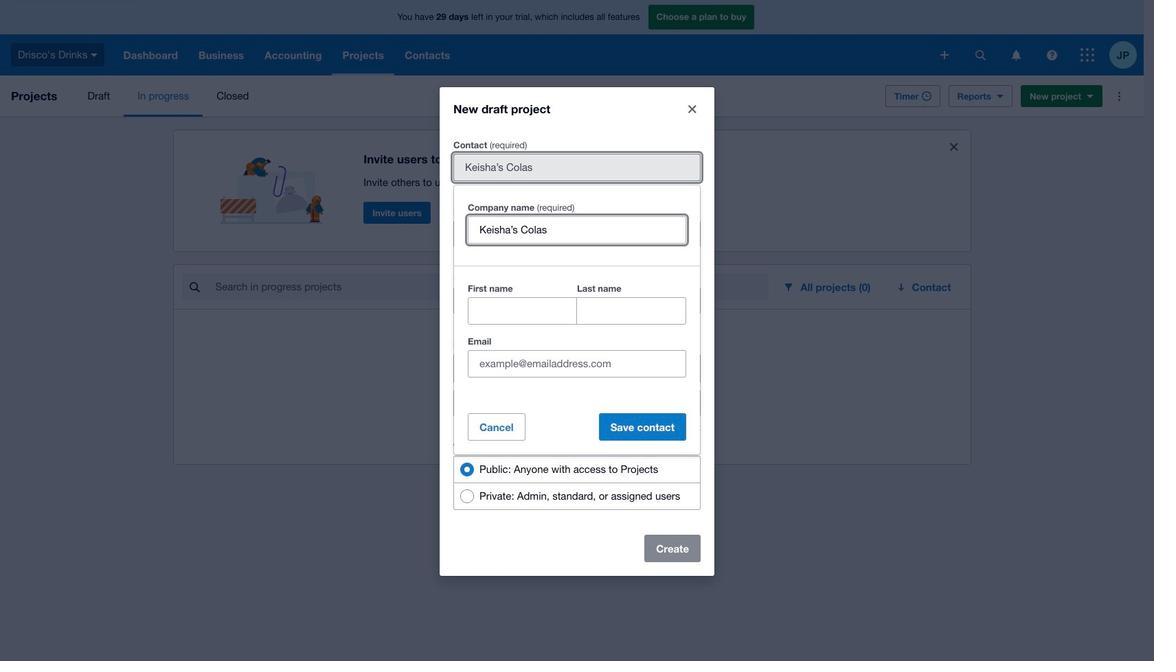 Task type: locate. For each thing, give the bounding box(es) containing it.
svg image
[[975, 50, 986, 60], [1012, 50, 1021, 60], [1047, 50, 1057, 60], [941, 51, 949, 59]]

dialog
[[440, 87, 715, 576]]

banner
[[0, 0, 1144, 76]]

None text field
[[577, 298, 686, 324]]

None text field
[[469, 217, 686, 243], [469, 298, 577, 324], [469, 217, 686, 243], [469, 298, 577, 324]]

None field
[[454, 154, 700, 180], [454, 221, 700, 247], [454, 154, 700, 180], [454, 221, 700, 247]]

invite users to projects image
[[220, 142, 331, 224]]

svg image
[[1081, 48, 1095, 62], [91, 53, 98, 57]]

group
[[454, 185, 700, 455], [468, 280, 686, 325], [454, 456, 701, 510]]



Task type: describe. For each thing, give the bounding box(es) containing it.
example@emailaddress.com email field
[[469, 351, 686, 377]]

Pick a date field
[[487, 288, 700, 314]]

1 horizontal spatial svg image
[[1081, 48, 1095, 62]]

e.g. 10,000.00 field
[[454, 390, 700, 416]]

Search in progress projects search field
[[214, 274, 769, 300]]

0 horizontal spatial svg image
[[91, 53, 98, 57]]



Task type: vqa. For each thing, say whether or not it's contained in the screenshot.
rightmost 0.00
no



